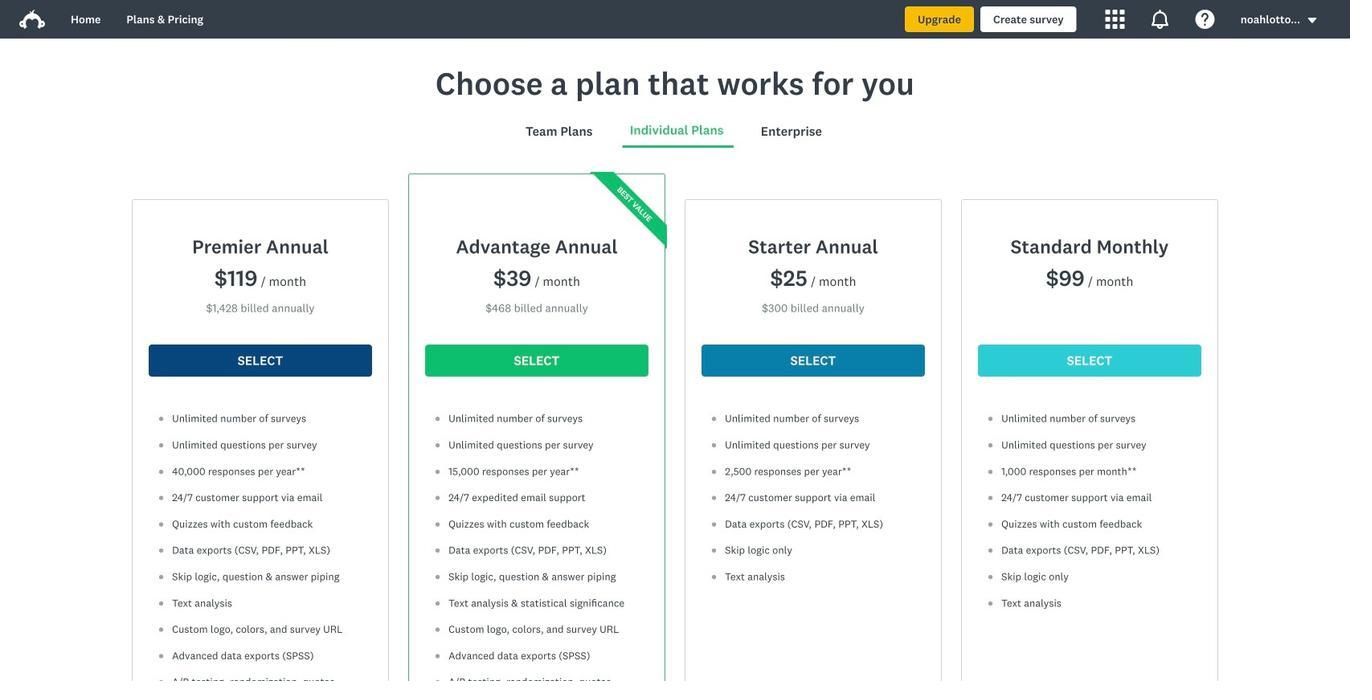 Task type: vqa. For each thing, say whether or not it's contained in the screenshot.
PencilBox icon
no



Task type: locate. For each thing, give the bounding box(es) containing it.
brand logo image
[[19, 6, 45, 32], [19, 10, 45, 29]]

dropdown arrow icon image
[[1307, 15, 1318, 26], [1308, 18, 1317, 23]]

products icon image
[[1106, 10, 1125, 29], [1106, 10, 1125, 29]]

2 brand logo image from the top
[[19, 10, 45, 29]]

help icon image
[[1196, 10, 1215, 29]]



Task type: describe. For each thing, give the bounding box(es) containing it.
1 brand logo image from the top
[[19, 6, 45, 32]]

notification center icon image
[[1151, 10, 1170, 29]]



